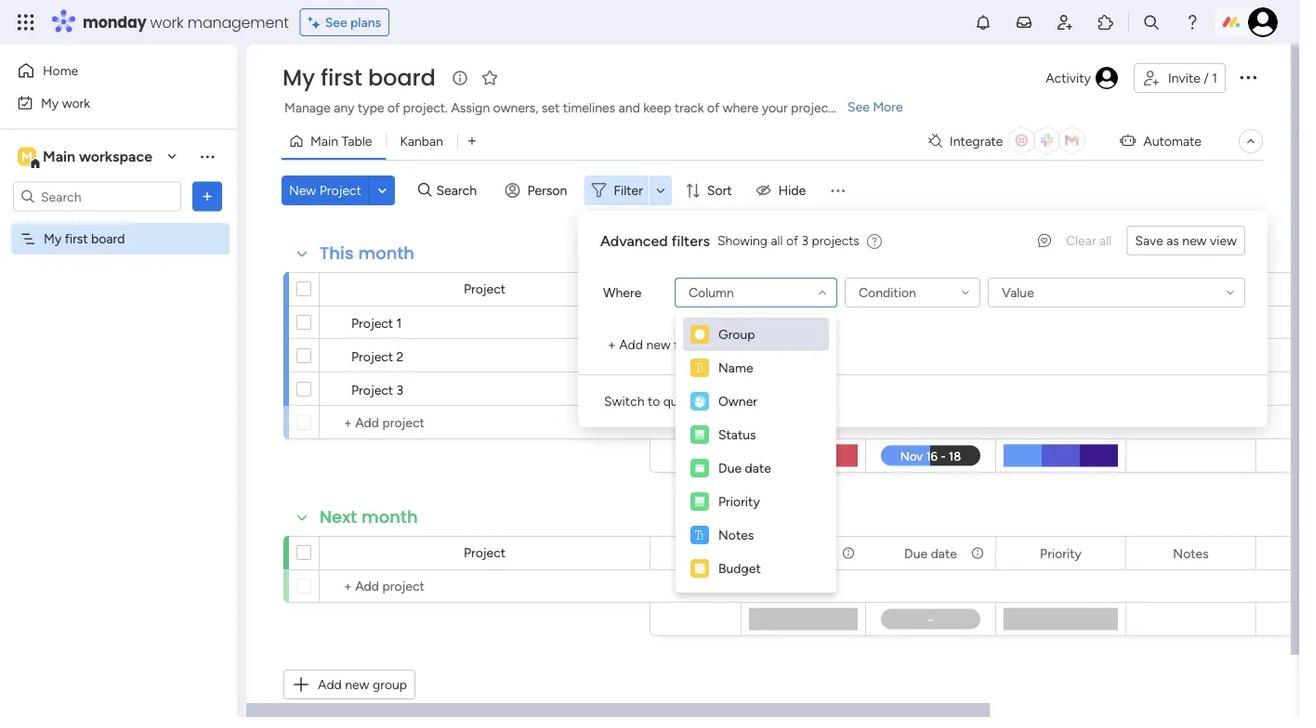 Task type: vqa. For each thing, say whether or not it's contained in the screenshot.
"FIRST" corresponding to My first board
no



Task type: locate. For each thing, give the bounding box(es) containing it.
1 horizontal spatial status
[[785, 282, 823, 297]]

1 horizontal spatial add
[[619, 337, 643, 353]]

1 vertical spatial owner field
[[671, 543, 720, 564]]

select product image
[[17, 13, 35, 32]]

0 vertical spatial owner
[[676, 282, 715, 297]]

1 vertical spatial my
[[41, 95, 59, 111]]

1 vertical spatial due date field
[[900, 543, 962, 564]]

filters
[[671, 232, 710, 250], [698, 394, 731, 409]]

done
[[788, 348, 819, 364]]

2
[[396, 348, 404, 364]]

track
[[675, 100, 704, 116]]

your
[[762, 100, 788, 116]]

3 left projects
[[802, 233, 809, 249]]

new project
[[289, 183, 361, 198]]

1 horizontal spatial new
[[646, 337, 671, 353]]

it
[[834, 316, 842, 331]]

save as new view button
[[1127, 226, 1245, 256]]

month
[[358, 242, 415, 265], [361, 506, 418, 529]]

owners,
[[493, 100, 538, 116]]

type
[[358, 100, 384, 116]]

show board description image
[[449, 69, 471, 87]]

my up manage in the top of the page
[[283, 62, 315, 93]]

1 column information image from the left
[[841, 546, 856, 561]]

3
[[802, 233, 809, 249], [396, 382, 404, 398]]

0 horizontal spatial 3
[[396, 382, 404, 398]]

None field
[[1035, 279, 1086, 300]]

owner
[[676, 282, 715, 297], [718, 394, 757, 409], [676, 546, 715, 561]]

0 vertical spatial new
[[1182, 233, 1207, 249]]

work
[[150, 12, 184, 33], [62, 95, 90, 111]]

filters right quick
[[698, 394, 731, 409]]

see for see more
[[848, 99, 870, 115]]

month right this
[[358, 242, 415, 265]]

2 vertical spatial my
[[44, 231, 62, 247]]

workspace image
[[18, 146, 36, 167]]

assign
[[451, 100, 490, 116]]

board inside my first board list box
[[91, 231, 125, 247]]

2 column information image from the left
[[970, 282, 985, 297]]

0 vertical spatial status
[[785, 282, 823, 297]]

0 vertical spatial filters
[[671, 232, 710, 250]]

This month field
[[315, 242, 419, 266]]

column information image
[[841, 546, 856, 561], [970, 546, 985, 561]]

workspace selection element
[[18, 145, 155, 170]]

see left plans at the top left of page
[[325, 14, 347, 30]]

2 all from the left
[[1099, 233, 1112, 249]]

1 up 2
[[396, 315, 402, 331]]

of inside the 'advanced filters showing all of 3 projects'
[[786, 233, 798, 249]]

my down home
[[41, 95, 59, 111]]

new left group
[[345, 677, 369, 693]]

new
[[1182, 233, 1207, 249], [646, 337, 671, 353], [345, 677, 369, 693]]

board down search in workspace field
[[91, 231, 125, 247]]

2 vertical spatial date
[[931, 546, 957, 561]]

due date for first due date field from the bottom of the page
[[904, 546, 957, 561]]

see
[[325, 14, 347, 30], [848, 99, 870, 115]]

priority
[[718, 494, 760, 510], [1040, 546, 1082, 561]]

1 horizontal spatial notes
[[1173, 546, 1209, 561]]

see left more
[[848, 99, 870, 115]]

all right clear
[[1099, 233, 1112, 249]]

dapulse integrations image
[[928, 134, 942, 148]]

showing
[[717, 233, 768, 249]]

work down home
[[62, 95, 90, 111]]

project 2
[[351, 348, 404, 364]]

0 horizontal spatial column information image
[[841, 282, 856, 297]]

0 horizontal spatial board
[[91, 231, 125, 247]]

main for main workspace
[[43, 148, 75, 165]]

work inside button
[[62, 95, 90, 111]]

main right workspace image
[[43, 148, 75, 165]]

of left projects
[[786, 233, 798, 249]]

1 all from the left
[[771, 233, 783, 249]]

0 vertical spatial date
[[931, 282, 957, 297]]

2 horizontal spatial of
[[786, 233, 798, 249]]

my first board up type
[[283, 62, 436, 93]]

clear
[[1066, 233, 1096, 249]]

1 horizontal spatial column information image
[[970, 546, 985, 561]]

2 vertical spatial owner
[[676, 546, 715, 561]]

owner field for this month
[[671, 279, 720, 300]]

1 vertical spatial add
[[318, 677, 342, 693]]

0 horizontal spatial work
[[62, 95, 90, 111]]

main
[[310, 133, 338, 149], [43, 148, 75, 165]]

add left group
[[318, 677, 342, 693]]

hide button
[[749, 176, 817, 205]]

0 vertical spatial work
[[150, 12, 184, 33]]

1 vertical spatial see
[[848, 99, 870, 115]]

0 vertical spatial due date field
[[900, 279, 962, 300]]

0 horizontal spatial column information image
[[841, 546, 856, 561]]

invite / 1 button
[[1134, 63, 1226, 93]]

advanced
[[600, 232, 668, 250]]

1 vertical spatial priority
[[1040, 546, 1082, 561]]

1 vertical spatial my first board
[[44, 231, 125, 247]]

group
[[373, 677, 407, 693]]

0 horizontal spatial add
[[318, 677, 342, 693]]

column information image
[[841, 282, 856, 297], [970, 282, 985, 297]]

1 horizontal spatial 3
[[802, 233, 809, 249]]

project
[[319, 183, 361, 198], [464, 281, 506, 297], [351, 315, 393, 331], [351, 348, 393, 364], [351, 382, 393, 398], [464, 545, 506, 561]]

owner left budget in the bottom right of the page
[[676, 546, 715, 561]]

owner up filter on the right top of the page
[[676, 282, 715, 297]]

1 vertical spatial work
[[62, 95, 90, 111]]

of right type
[[387, 100, 400, 116]]

0 horizontal spatial priority
[[718, 494, 760, 510]]

my inside my first board list box
[[44, 231, 62, 247]]

1 horizontal spatial board
[[368, 62, 436, 93]]

column information image left value
[[970, 282, 985, 297]]

learn more image
[[867, 233, 882, 250]]

0 horizontal spatial status
[[718, 427, 756, 443]]

0 vertical spatial due
[[904, 282, 928, 297]]

as
[[1166, 233, 1179, 249]]

switch to quick filters button
[[597, 387, 738, 416]]

0 horizontal spatial main
[[43, 148, 75, 165]]

all
[[771, 233, 783, 249], [1099, 233, 1112, 249]]

set
[[542, 100, 560, 116]]

1 vertical spatial month
[[361, 506, 418, 529]]

0 vertical spatial see
[[325, 14, 347, 30]]

new right as
[[1182, 233, 1207, 249]]

0 vertical spatial notes
[[718, 527, 754, 543]]

filters left showing
[[671, 232, 710, 250]]

0 vertical spatial 3
[[802, 233, 809, 249]]

0 vertical spatial my
[[283, 62, 315, 93]]

projects
[[812, 233, 859, 249]]

activity
[[1046, 70, 1091, 86]]

filters inside button
[[698, 394, 731, 409]]

0 horizontal spatial see
[[325, 14, 347, 30]]

new left filter on the right top of the page
[[646, 337, 671, 353]]

due
[[904, 282, 928, 297], [718, 460, 742, 476], [904, 546, 928, 561]]

main for main table
[[310, 133, 338, 149]]

2 horizontal spatial new
[[1182, 233, 1207, 249]]

2 vertical spatial due
[[904, 546, 928, 561]]

add inside add new group button
[[318, 677, 342, 693]]

1 column information image from the left
[[841, 282, 856, 297]]

main inside workspace selection element
[[43, 148, 75, 165]]

0 horizontal spatial all
[[771, 233, 783, 249]]

add new group button
[[283, 670, 415, 700]]

1 horizontal spatial 1
[[1212, 70, 1217, 86]]

month right next
[[361, 506, 418, 529]]

apps image
[[1097, 13, 1115, 32]]

2 owner field from the top
[[671, 543, 720, 564]]

autopilot image
[[1120, 128, 1136, 152]]

Owner field
[[671, 279, 720, 300], [671, 543, 720, 564]]

status down name
[[718, 427, 756, 443]]

0 vertical spatial due date
[[904, 282, 957, 297]]

board up "project."
[[368, 62, 436, 93]]

1 horizontal spatial work
[[150, 12, 184, 33]]

0 vertical spatial month
[[358, 242, 415, 265]]

1 horizontal spatial main
[[310, 133, 338, 149]]

new
[[289, 183, 316, 198]]

month for next month
[[361, 506, 418, 529]]

table
[[342, 133, 372, 149]]

project.
[[403, 100, 448, 116]]

0 vertical spatial 1
[[1212, 70, 1217, 86]]

1 horizontal spatial see
[[848, 99, 870, 115]]

1 horizontal spatial of
[[707, 100, 719, 116]]

month inside this month field
[[358, 242, 415, 265]]

first
[[321, 62, 362, 93], [65, 231, 88, 247]]

my first board down search in workspace field
[[44, 231, 125, 247]]

where
[[603, 285, 641, 301]]

notes
[[718, 527, 754, 543], [1173, 546, 1209, 561]]

condition
[[859, 285, 916, 301]]

any
[[334, 100, 354, 116]]

1 vertical spatial board
[[91, 231, 125, 247]]

1 vertical spatial notes
[[1173, 546, 1209, 561]]

working on it
[[765, 316, 842, 331]]

work right monday
[[150, 12, 184, 33]]

person
[[527, 183, 567, 198]]

inbox image
[[1015, 13, 1033, 32]]

all right showing
[[771, 233, 783, 249]]

main inside button
[[310, 133, 338, 149]]

keep
[[643, 100, 671, 116]]

1 horizontal spatial all
[[1099, 233, 1112, 249]]

0 vertical spatial priority
[[718, 494, 760, 510]]

to
[[648, 394, 660, 409]]

column information image up it
[[841, 282, 856, 297]]

1 vertical spatial new
[[646, 337, 671, 353]]

filter
[[674, 337, 701, 353]]

2 column information image from the left
[[970, 546, 985, 561]]

budget
[[718, 561, 761, 577]]

of
[[387, 100, 400, 116], [707, 100, 719, 116], [786, 233, 798, 249]]

2 vertical spatial due date
[[904, 546, 957, 561]]

1 owner field from the top
[[671, 279, 720, 300]]

m
[[21, 149, 32, 164]]

see inside "see more" link
[[848, 99, 870, 115]]

0 vertical spatial owner field
[[671, 279, 720, 300]]

0 horizontal spatial 1
[[396, 315, 402, 331]]

first down search in workspace field
[[65, 231, 88, 247]]

main table button
[[282, 126, 386, 156]]

1 vertical spatial filters
[[698, 394, 731, 409]]

3 down 2
[[396, 382, 404, 398]]

clear all
[[1066, 233, 1112, 249]]

1 vertical spatial first
[[65, 231, 88, 247]]

my work
[[41, 95, 90, 111]]

all inside the 'advanced filters showing all of 3 projects'
[[771, 233, 783, 249]]

priority inside field
[[1040, 546, 1082, 561]]

month for this month
[[358, 242, 415, 265]]

Due date field
[[900, 279, 962, 300], [900, 543, 962, 564]]

board
[[368, 62, 436, 93], [91, 231, 125, 247]]

0 horizontal spatial new
[[345, 677, 369, 693]]

0 vertical spatial add
[[619, 337, 643, 353]]

0 vertical spatial board
[[368, 62, 436, 93]]

0 horizontal spatial notes
[[718, 527, 754, 543]]

0 horizontal spatial my first board
[[44, 231, 125, 247]]

v2 search image
[[418, 180, 432, 201]]

0 horizontal spatial first
[[65, 231, 88, 247]]

status
[[785, 282, 823, 297], [718, 427, 756, 443]]

plans
[[350, 14, 381, 30]]

0 vertical spatial first
[[321, 62, 362, 93]]

status up the working on it
[[785, 282, 823, 297]]

person button
[[498, 176, 578, 205]]

my work button
[[11, 88, 200, 118]]

date for second due date field from the bottom
[[931, 282, 957, 297]]

owner down name
[[718, 394, 757, 409]]

0 vertical spatial my first board
[[283, 62, 436, 93]]

monday
[[83, 12, 146, 33]]

1 horizontal spatial priority
[[1040, 546, 1082, 561]]

1 horizontal spatial first
[[321, 62, 362, 93]]

1 vertical spatial 1
[[396, 315, 402, 331]]

1 horizontal spatial column information image
[[970, 282, 985, 297]]

activity button
[[1038, 63, 1126, 93]]

integrate
[[950, 133, 1003, 149]]

main left table
[[310, 133, 338, 149]]

Search field
[[432, 177, 487, 204]]

quick
[[663, 394, 694, 409]]

my
[[283, 62, 315, 93], [41, 95, 59, 111], [44, 231, 62, 247]]

1 vertical spatial owner
[[718, 394, 757, 409]]

add to favorites image
[[480, 68, 499, 87]]

1 right /
[[1212, 70, 1217, 86]]

option
[[0, 222, 237, 226]]

where
[[723, 100, 759, 116]]

main table
[[310, 133, 372, 149]]

of right the "track"
[[707, 100, 719, 116]]

add right the +
[[619, 337, 643, 353]]

due date
[[904, 282, 957, 297], [718, 460, 771, 476], [904, 546, 957, 561]]

month inside next month field
[[361, 506, 418, 529]]

add
[[619, 337, 643, 353], [318, 677, 342, 693]]

first up any
[[321, 62, 362, 93]]

my down search in workspace field
[[44, 231, 62, 247]]

work for my
[[62, 95, 90, 111]]

see inside the see plans "button"
[[325, 14, 347, 30]]

this month
[[320, 242, 415, 265]]



Task type: describe. For each thing, give the bounding box(es) containing it.
1 vertical spatial due date
[[718, 460, 771, 476]]

see plans
[[325, 14, 381, 30]]

Search in workspace field
[[39, 186, 155, 207]]

main workspace
[[43, 148, 152, 165]]

date for first due date field from the bottom of the page
[[931, 546, 957, 561]]

sort button
[[677, 176, 743, 205]]

on
[[816, 316, 831, 331]]

Priority field
[[1035, 543, 1086, 564]]

see more
[[848, 99, 903, 115]]

automate
[[1143, 133, 1202, 149]]

save as new view
[[1135, 233, 1237, 249]]

+ Add project text field
[[329, 575, 641, 598]]

column
[[689, 285, 734, 301]]

filter button
[[584, 176, 672, 205]]

invite members image
[[1056, 13, 1074, 32]]

next
[[320, 506, 357, 529]]

more
[[873, 99, 903, 115]]

due date for second due date field from the bottom
[[904, 282, 957, 297]]

all inside button
[[1099, 233, 1112, 249]]

kanban button
[[386, 126, 457, 156]]

hide
[[778, 183, 806, 198]]

/
[[1204, 70, 1209, 86]]

Notes field
[[1168, 543, 1213, 564]]

help image
[[1183, 13, 1202, 32]]

this
[[320, 242, 354, 265]]

menu image
[[828, 181, 847, 200]]

add view image
[[468, 135, 476, 148]]

see plans button
[[300, 8, 390, 36]]

filter
[[614, 183, 643, 198]]

next month
[[320, 506, 418, 529]]

1 vertical spatial status
[[718, 427, 756, 443]]

Next month field
[[315, 506, 423, 530]]

my first board inside list box
[[44, 231, 125, 247]]

view
[[1210, 233, 1237, 249]]

owner field for next month
[[671, 543, 720, 564]]

clear all button
[[1058, 226, 1119, 256]]

new for filter
[[646, 337, 671, 353]]

kanban
[[400, 133, 443, 149]]

1 due date field from the top
[[900, 279, 962, 300]]

home button
[[11, 56, 200, 85]]

column information image for status
[[841, 282, 856, 297]]

arrow down image
[[650, 179, 672, 202]]

angle down image
[[378, 184, 387, 197]]

2 due date field from the top
[[900, 543, 962, 564]]

work for monday
[[150, 12, 184, 33]]

1 vertical spatial date
[[745, 460, 771, 476]]

options image
[[198, 187, 217, 206]]

my first board list box
[[0, 219, 237, 506]]

v2 user feedback image
[[1038, 231, 1051, 250]]

+ add new filter button
[[600, 330, 708, 360]]

notifications image
[[974, 13, 993, 32]]

add inside '+ add new filter' button
[[619, 337, 643, 353]]

my inside my work button
[[41, 95, 59, 111]]

workspace
[[79, 148, 152, 165]]

working
[[765, 316, 813, 331]]

status inside field
[[785, 282, 823, 297]]

search everything image
[[1142, 13, 1161, 32]]

invite
[[1168, 70, 1201, 86]]

stands.
[[836, 100, 878, 116]]

save
[[1135, 233, 1163, 249]]

and
[[619, 100, 640, 116]]

1 horizontal spatial my first board
[[283, 62, 436, 93]]

first inside list box
[[65, 231, 88, 247]]

project
[[791, 100, 833, 116]]

0 horizontal spatial of
[[387, 100, 400, 116]]

management
[[187, 12, 289, 33]]

project inside button
[[319, 183, 361, 198]]

1 vertical spatial 3
[[396, 382, 404, 398]]

advanced filters showing all of 3 projects
[[600, 232, 859, 250]]

owner for next month
[[676, 546, 715, 561]]

3 inside the 'advanced filters showing all of 3 projects'
[[802, 233, 809, 249]]

invite / 1
[[1168, 70, 1217, 86]]

manage any type of project. assign owners, set timelines and keep track of where your project stands.
[[284, 100, 878, 116]]

switch to quick filters
[[604, 394, 731, 409]]

new project button
[[282, 176, 369, 205]]

+ add new filter
[[608, 337, 701, 353]]

new for view
[[1182, 233, 1207, 249]]

+ Add project text field
[[329, 412, 641, 434]]

timelines
[[563, 100, 615, 116]]

value
[[1002, 285, 1034, 301]]

john smith image
[[1248, 7, 1278, 37]]

name
[[718, 360, 753, 376]]

sort
[[707, 183, 732, 198]]

see more link
[[846, 98, 905, 116]]

collapse board header image
[[1243, 134, 1258, 149]]

Status field
[[780, 279, 827, 300]]

notes inside notes field
[[1173, 546, 1209, 561]]

2 vertical spatial new
[[345, 677, 369, 693]]

My first board field
[[278, 62, 440, 93]]

group
[[718, 327, 755, 342]]

+
[[608, 337, 616, 353]]

1 vertical spatial due
[[718, 460, 742, 476]]

options image
[[1237, 66, 1259, 88]]

1 inside button
[[1212, 70, 1217, 86]]

see for see plans
[[325, 14, 347, 30]]

owner for this month
[[676, 282, 715, 297]]

project 3
[[351, 382, 404, 398]]

column information image for due date
[[970, 282, 985, 297]]

monday work management
[[83, 12, 289, 33]]

project 1
[[351, 315, 402, 331]]

home
[[43, 63, 78, 79]]

manage
[[284, 100, 331, 116]]

workspace options image
[[198, 147, 217, 166]]

add new group
[[318, 677, 407, 693]]

switch
[[604, 394, 644, 409]]



